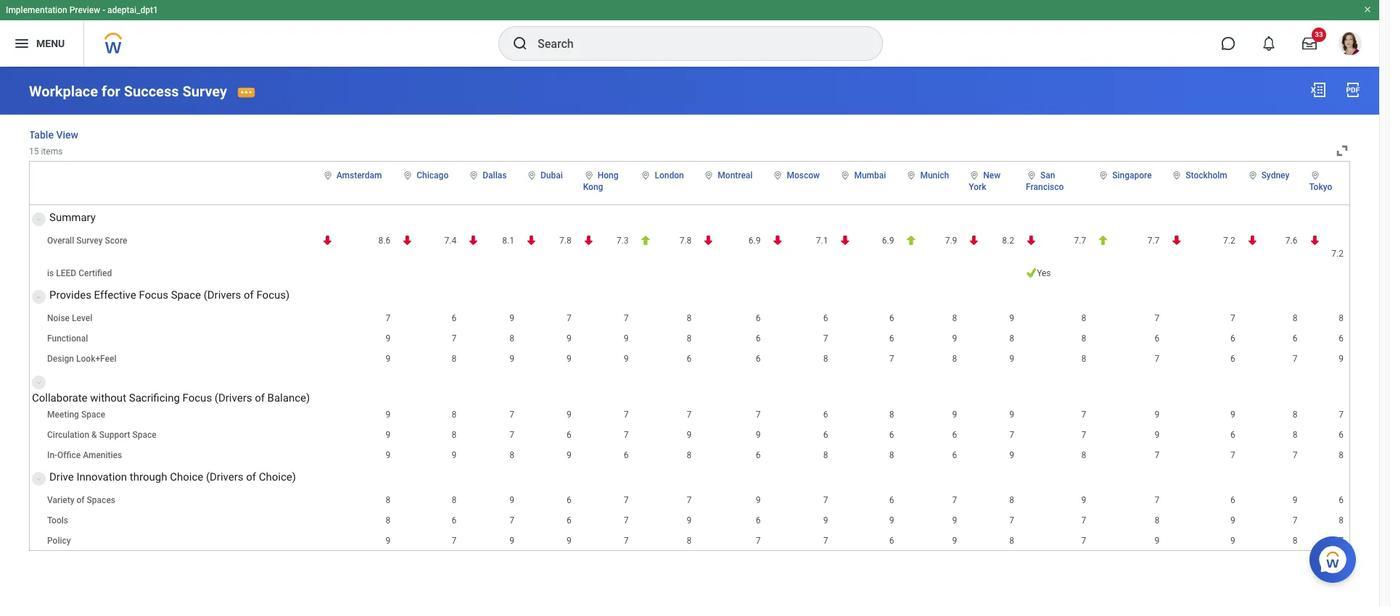Task type: locate. For each thing, give the bounding box(es) containing it.
location image for london
[[641, 170, 652, 180]]

deteriorating element right 7.4
[[468, 235, 515, 247]]

deteriorating element
[[322, 235, 391, 247], [402, 235, 457, 247], [468, 235, 515, 247], [526, 235, 572, 247], [583, 235, 629, 247], [704, 235, 761, 247], [773, 235, 829, 247], [840, 235, 895, 247], [969, 235, 1015, 247], [1026, 235, 1087, 247], [1172, 235, 1236, 247], [1248, 235, 1298, 247], [1310, 235, 1344, 260]]

table view button
[[29, 128, 78, 143]]

export to excel image
[[1310, 81, 1328, 99]]

inbox large image
[[1303, 36, 1317, 51]]

circulation
[[47, 430, 89, 440]]

munich
[[921, 170, 950, 180]]

1 collapse image from the top
[[33, 211, 41, 228]]

1 vertical spatial 7.2
[[1332, 249, 1344, 259]]

space for focus
[[171, 289, 201, 302]]

2 location image from the left
[[641, 170, 652, 180]]

0 vertical spatial 7.2
[[1224, 236, 1236, 246]]

(drivers left focus)
[[204, 289, 241, 302]]

0 horizontal spatial 6.9
[[749, 236, 761, 246]]

location image for amsterdam
[[322, 170, 334, 180]]

location image left chicago
[[402, 170, 414, 180]]

improving element containing 7.9
[[906, 235, 958, 247]]

1 vertical spatial (drivers
[[215, 392, 252, 405]]

4 location image from the left
[[906, 170, 918, 180]]

1 horizontal spatial 6.9
[[882, 236, 895, 246]]

of left choice)
[[246, 471, 256, 484]]

(drivers left "balance)"
[[215, 392, 252, 405]]

1 location image from the left
[[583, 170, 595, 180]]

5 deteriorating image from the left
[[969, 235, 980, 246]]

of for focus)
[[244, 289, 254, 302]]

4 deteriorating image from the left
[[773, 235, 784, 246]]

6 deteriorating image from the left
[[1248, 235, 1259, 246]]

location image
[[583, 170, 595, 180], [641, 170, 652, 180], [704, 170, 715, 180], [906, 170, 918, 180], [1172, 170, 1183, 180], [1248, 170, 1259, 180]]

1 horizontal spatial 7.8
[[680, 236, 692, 246]]

1 horizontal spatial survey
[[183, 83, 227, 100]]

2 deteriorating element from the left
[[402, 235, 457, 247]]

1 horizontal spatial 7.7
[[1148, 236, 1160, 246]]

2 collapse image from the top
[[33, 471, 41, 488]]

(drivers
[[204, 289, 241, 302], [215, 392, 252, 405], [206, 471, 244, 484]]

1 collapse image from the top
[[33, 289, 41, 306]]

7.2 down tokyo
[[1332, 249, 1344, 259]]

deteriorating image for 8.6
[[322, 235, 333, 246]]

improving element right '7.3'
[[641, 235, 692, 247]]

table view
[[29, 129, 78, 141]]

7 deteriorating image from the left
[[1310, 235, 1321, 246]]

spaces
[[87, 495, 115, 506]]

improving element containing 7.8
[[641, 235, 692, 247]]

location image for hong kong
[[583, 170, 595, 180]]

2 7.8 from the left
[[680, 236, 692, 246]]

collapse image left 'drive'
[[33, 471, 41, 488]]

location image left singapore
[[1098, 170, 1110, 180]]

location image left moscow
[[773, 170, 784, 180]]

12 deteriorating element from the left
[[1248, 235, 1298, 247]]

deteriorating image for 7.3
[[583, 235, 594, 246]]

1 horizontal spatial improving image
[[1098, 235, 1109, 246]]

design look+feel
[[47, 354, 117, 364]]

of left "balance)"
[[255, 392, 265, 405]]

7.2 for 7.2's deteriorating icon
[[1332, 249, 1344, 259]]

3 location image from the left
[[468, 170, 480, 180]]

location image for singapore
[[1098, 170, 1110, 180]]

noise level
[[47, 313, 92, 323]]

6 deteriorating element from the left
[[704, 235, 761, 247]]

7
[[386, 313, 391, 323], [567, 313, 572, 323], [624, 313, 629, 323], [1155, 313, 1160, 323], [1231, 313, 1236, 323], [452, 334, 457, 344], [824, 334, 829, 344], [890, 354, 895, 364], [1155, 354, 1160, 364], [1293, 354, 1298, 364], [510, 410, 515, 420], [624, 410, 629, 420], [687, 410, 692, 420], [756, 410, 761, 420], [1082, 410, 1087, 420], [1339, 410, 1344, 420], [510, 430, 515, 440], [624, 430, 629, 440], [1010, 430, 1015, 440], [1082, 430, 1087, 440], [1155, 450, 1160, 461], [1231, 450, 1236, 461], [1293, 450, 1298, 461], [624, 495, 629, 506], [687, 495, 692, 506], [824, 495, 829, 506], [953, 495, 958, 506], [1155, 495, 1160, 506], [510, 516, 515, 526], [624, 516, 629, 526], [1010, 516, 1015, 526], [1082, 516, 1087, 526], [1293, 516, 1298, 526], [452, 536, 457, 546], [624, 536, 629, 546], [756, 536, 761, 546], [824, 536, 829, 546], [1082, 536, 1087, 546], [1339, 536, 1344, 546]]

location image left dubai
[[526, 170, 538, 180]]

survey left score
[[76, 236, 103, 246]]

6 location image from the left
[[1248, 170, 1259, 180]]

2 improving element from the left
[[906, 235, 958, 247]]

deteriorating image
[[402, 235, 413, 246], [468, 235, 479, 246], [526, 235, 537, 246], [840, 235, 851, 246], [1172, 235, 1183, 246], [1248, 235, 1259, 246]]

7.7 right 8.2
[[1075, 236, 1087, 246]]

improving element down singapore
[[1098, 235, 1160, 247]]

0 vertical spatial survey
[[183, 83, 227, 100]]

0 horizontal spatial 7.7
[[1075, 236, 1087, 246]]

5 location image from the left
[[773, 170, 784, 180]]

support
[[99, 430, 130, 440]]

hong kong
[[583, 170, 619, 192]]

7.8
[[560, 236, 572, 246], [680, 236, 692, 246]]

san francisco
[[1026, 170, 1064, 192]]

0 vertical spatial collapse image
[[33, 289, 41, 306]]

7.8 right 8.1
[[560, 236, 572, 246]]

francisco
[[1026, 182, 1064, 192]]

2 location image from the left
[[402, 170, 414, 180]]

3 deteriorating element from the left
[[468, 235, 515, 247]]

2 horizontal spatial improving element
[[1098, 235, 1160, 247]]

focus right sacrificing
[[183, 392, 212, 405]]

location image left "montreal"
[[704, 170, 715, 180]]

deteriorating image for 7.7
[[1026, 235, 1037, 246]]

improving image
[[641, 235, 652, 246], [1098, 235, 1109, 246]]

2 deteriorating image from the left
[[468, 235, 479, 246]]

(drivers right choice
[[206, 471, 244, 484]]

location image left san
[[1026, 170, 1038, 180]]

meeting
[[47, 410, 79, 420]]

2 improving image from the left
[[1098, 235, 1109, 246]]

33 button
[[1294, 28, 1327, 60]]

menu
[[36, 37, 65, 49]]

singapore
[[1113, 170, 1152, 180]]

9 deteriorating element from the left
[[969, 235, 1015, 247]]

8.1
[[503, 236, 515, 246]]

5 deteriorating image from the left
[[1172, 235, 1183, 246]]

improving element
[[641, 235, 692, 247], [906, 235, 958, 247], [1098, 235, 1160, 247]]

3 location image from the left
[[704, 170, 715, 180]]

1 improving element from the left
[[641, 235, 692, 247]]

stockholm link
[[1186, 167, 1228, 180]]

collapse image for provides effective focus space (drivers of focus)
[[33, 289, 41, 306]]

10 location image from the left
[[1310, 170, 1321, 180]]

drive innovation through choice (drivers of choice)
[[49, 471, 296, 484]]

survey right success
[[183, 83, 227, 100]]

0 vertical spatial collapse image
[[33, 211, 41, 228]]

focus)
[[257, 289, 290, 302]]

7.4
[[445, 236, 457, 246]]

7.2 left "7.6"
[[1224, 236, 1236, 246]]

8 location image from the left
[[1026, 170, 1038, 180]]

2 vertical spatial space
[[132, 430, 157, 440]]

location image up tokyo
[[1310, 170, 1321, 180]]

0 horizontal spatial survey
[[76, 236, 103, 246]]

survey
[[183, 83, 227, 100], [76, 236, 103, 246]]

collapse image left provides
[[33, 289, 41, 306]]

5 deteriorating element from the left
[[583, 235, 629, 247]]

space up &
[[81, 410, 105, 420]]

7.8 right '7.3'
[[680, 236, 692, 246]]

search image
[[512, 35, 529, 52]]

deteriorating element containing 7.8
[[526, 235, 572, 247]]

location image left dallas
[[468, 170, 480, 180]]

15
[[29, 147, 39, 157]]

table
[[29, 129, 54, 141]]

location image left london
[[641, 170, 652, 180]]

1 vertical spatial collapse image
[[33, 471, 41, 488]]

deteriorating element containing 7.3
[[583, 235, 629, 247]]

justify image
[[13, 35, 30, 52]]

1 horizontal spatial focus
[[183, 392, 212, 405]]

1 vertical spatial survey
[[76, 236, 103, 246]]

6.9 left improving icon
[[882, 236, 895, 246]]

location image left mumbai on the top right
[[840, 170, 852, 180]]

1 deteriorating image from the left
[[322, 235, 333, 246]]

collaborate without sacrificing focus (drivers of balance)
[[32, 392, 310, 405]]

san francisco link
[[1026, 167, 1064, 192]]

deteriorating element right "7.6"
[[1310, 235, 1344, 260]]

deteriorating element down "montreal"
[[704, 235, 761, 247]]

overall
[[47, 236, 74, 246]]

2 6.9 from the left
[[882, 236, 895, 246]]

collapse image
[[33, 211, 41, 228], [33, 374, 41, 392]]

1 deteriorating image from the left
[[402, 235, 413, 246]]

1 horizontal spatial space
[[132, 430, 157, 440]]

2 vertical spatial (drivers
[[206, 471, 244, 484]]

new
[[984, 170, 1001, 180]]

london link
[[655, 167, 684, 180]]

0 vertical spatial (drivers
[[204, 289, 241, 302]]

space
[[171, 289, 201, 302], [81, 410, 105, 420], [132, 430, 157, 440]]

deteriorating element down moscow
[[773, 235, 829, 247]]

3 deteriorating image from the left
[[526, 235, 537, 246]]

0 horizontal spatial 7.2
[[1224, 236, 1236, 246]]

4 location image from the left
[[526, 170, 538, 180]]

deteriorating image for 6.9
[[704, 235, 715, 246]]

deteriorating element right 7.9
[[969, 235, 1015, 247]]

deteriorating element up yes
[[1026, 235, 1087, 247]]

0 vertical spatial space
[[171, 289, 201, 302]]

yes
[[1037, 268, 1051, 278]]

is
[[47, 268, 54, 278]]

london
[[655, 170, 684, 180]]

close environment banner image
[[1364, 5, 1373, 14]]

deteriorating image for 8.2
[[969, 235, 980, 246]]

1 horizontal spatial improving element
[[906, 235, 958, 247]]

8.2
[[1003, 236, 1015, 246]]

deteriorating image for 7.1
[[773, 235, 784, 246]]

of for balance)
[[255, 392, 265, 405]]

1 vertical spatial collapse image
[[33, 374, 41, 392]]

workplace for success survey
[[29, 83, 227, 100]]

collapse image for summary
[[33, 211, 41, 228]]

7.7 down singapore
[[1148, 236, 1160, 246]]

1 7.8 from the left
[[560, 236, 572, 246]]

for
[[102, 83, 120, 100]]

deteriorating element down "amsterdam"
[[322, 235, 391, 247]]

space right support
[[132, 430, 157, 440]]

deteriorating image for 6.9
[[840, 235, 851, 246]]

deteriorating element down stockholm at the top of the page
[[1172, 235, 1236, 247]]

sydney link
[[1262, 167, 1290, 180]]

space right effective at the left top of page
[[171, 289, 201, 302]]

collapse image
[[33, 289, 41, 306], [33, 471, 41, 488]]

moscow
[[787, 170, 820, 180]]

0 horizontal spatial improving image
[[641, 235, 652, 246]]

focus
[[139, 289, 168, 302], [183, 392, 212, 405]]

san
[[1041, 170, 1056, 180]]

4 deteriorating element from the left
[[526, 235, 572, 247]]

7 deteriorating element from the left
[[773, 235, 829, 247]]

mumbai
[[855, 170, 887, 180]]

improving image
[[906, 235, 917, 246]]

6 location image from the left
[[840, 170, 852, 180]]

location image up york on the top of page
[[969, 170, 981, 180]]

2 deteriorating image from the left
[[583, 235, 594, 246]]

location image left munich
[[906, 170, 918, 180]]

of left focus)
[[244, 289, 254, 302]]

location image
[[322, 170, 334, 180], [402, 170, 414, 180], [468, 170, 480, 180], [526, 170, 538, 180], [773, 170, 784, 180], [840, 170, 852, 180], [969, 170, 981, 180], [1026, 170, 1038, 180], [1098, 170, 1110, 180], [1310, 170, 1321, 180]]

fullscreen image
[[1335, 143, 1351, 159]]

1 location image from the left
[[322, 170, 334, 180]]

collapse image for drive innovation through choice (drivers of choice)
[[33, 471, 41, 488]]

3 deteriorating image from the left
[[704, 235, 715, 246]]

0 horizontal spatial improving element
[[641, 235, 692, 247]]

location image left "amsterdam"
[[322, 170, 334, 180]]

0 horizontal spatial 7.8
[[560, 236, 572, 246]]

2 horizontal spatial space
[[171, 289, 201, 302]]

1 horizontal spatial 7.2
[[1332, 249, 1344, 259]]

5 location image from the left
[[1172, 170, 1183, 180]]

1 deteriorating element from the left
[[322, 235, 391, 247]]

11 deteriorating element from the left
[[1172, 235, 1236, 247]]

2 collapse image from the top
[[33, 374, 41, 392]]

in-office amenities
[[47, 450, 122, 461]]

focus right effective at the left top of page
[[139, 289, 168, 302]]

deteriorating element right 8.1
[[526, 235, 572, 247]]

summary
[[49, 211, 96, 224]]

of
[[244, 289, 254, 302], [255, 392, 265, 405], [246, 471, 256, 484], [77, 495, 85, 506]]

tools
[[47, 516, 68, 526]]

7.2
[[1224, 236, 1236, 246], [1332, 249, 1344, 259]]

1 improving image from the left
[[641, 235, 652, 246]]

location image up kong
[[583, 170, 595, 180]]

0 horizontal spatial space
[[81, 410, 105, 420]]

tokyo
[[1310, 182, 1333, 192]]

10 deteriorating element from the left
[[1026, 235, 1087, 247]]

4 deteriorating image from the left
[[840, 235, 851, 246]]

1 vertical spatial focus
[[183, 392, 212, 405]]

deteriorating element containing 7.7
[[1026, 235, 1087, 247]]

improving element down munich
[[906, 235, 958, 247]]

deteriorating element left improving icon
[[840, 235, 895, 247]]

menu banner
[[0, 0, 1380, 67]]

7 location image from the left
[[969, 170, 981, 180]]

0 horizontal spatial focus
[[139, 289, 168, 302]]

6.9 left 7.1
[[749, 236, 761, 246]]

3 improving element from the left
[[1098, 235, 1160, 247]]

9 location image from the left
[[1098, 170, 1110, 180]]

deteriorating image
[[322, 235, 333, 246], [583, 235, 594, 246], [704, 235, 715, 246], [773, 235, 784, 246], [969, 235, 980, 246], [1026, 235, 1037, 246], [1310, 235, 1321, 246]]

6 deteriorating image from the left
[[1026, 235, 1037, 246]]

collaborate
[[32, 392, 87, 405]]

(drivers for focus
[[215, 392, 252, 405]]

location image left stockholm at the top of the page
[[1172, 170, 1183, 180]]

deteriorating element containing 7.4
[[402, 235, 457, 247]]

dubai link
[[541, 167, 563, 180]]

8
[[687, 313, 692, 323], [953, 313, 958, 323], [1082, 313, 1087, 323], [1293, 313, 1298, 323], [1339, 313, 1344, 323], [510, 334, 515, 344], [687, 334, 692, 344], [1010, 334, 1015, 344], [1082, 334, 1087, 344], [452, 354, 457, 364], [824, 354, 829, 364], [953, 354, 958, 364], [1082, 354, 1087, 364], [452, 410, 457, 420], [890, 410, 895, 420], [1293, 410, 1298, 420], [452, 430, 457, 440], [1293, 430, 1298, 440], [510, 450, 515, 461], [687, 450, 692, 461], [824, 450, 829, 461], [890, 450, 895, 461], [1082, 450, 1087, 461], [1339, 450, 1344, 461], [386, 495, 391, 506], [452, 495, 457, 506], [1010, 495, 1015, 506], [386, 516, 391, 526], [1155, 516, 1160, 526], [1339, 516, 1344, 526], [687, 536, 692, 546], [1010, 536, 1015, 546], [1293, 536, 1298, 546]]

7.1
[[816, 236, 829, 246]]

deteriorating element down sydney
[[1248, 235, 1298, 247]]

new york link
[[969, 167, 1001, 192]]

policy
[[47, 536, 71, 546]]

location image left sydney
[[1248, 170, 1259, 180]]

deteriorating element right 8.6
[[402, 235, 457, 247]]

deteriorating element containing 8.1
[[468, 235, 515, 247]]

7.2 for 7.2 deteriorating image
[[1224, 236, 1236, 246]]

9
[[510, 313, 515, 323], [1010, 313, 1015, 323], [386, 334, 391, 344], [567, 334, 572, 344], [624, 334, 629, 344], [953, 334, 958, 344], [386, 354, 391, 364], [510, 354, 515, 364], [567, 354, 572, 364], [624, 354, 629, 364], [1010, 354, 1015, 364], [1339, 354, 1344, 364], [386, 410, 391, 420], [567, 410, 572, 420], [953, 410, 958, 420], [1010, 410, 1015, 420], [1155, 410, 1160, 420], [1231, 410, 1236, 420], [386, 430, 391, 440], [687, 430, 692, 440], [756, 430, 761, 440], [1155, 430, 1160, 440], [386, 450, 391, 461], [452, 450, 457, 461], [567, 450, 572, 461], [1010, 450, 1015, 461], [510, 495, 515, 506], [756, 495, 761, 506], [1082, 495, 1087, 506], [1293, 495, 1298, 506], [687, 516, 692, 526], [824, 516, 829, 526], [890, 516, 895, 526], [953, 516, 958, 526], [1231, 516, 1236, 526], [386, 536, 391, 546], [510, 536, 515, 546], [567, 536, 572, 546], [953, 536, 958, 546], [1155, 536, 1160, 546], [1231, 536, 1236, 546]]

deteriorating element down kong
[[583, 235, 629, 247]]



Task type: vqa. For each thing, say whether or not it's contained in the screenshot.


Task type: describe. For each thing, give the bounding box(es) containing it.
0 vertical spatial focus
[[139, 289, 168, 302]]

items
[[41, 147, 63, 157]]

level
[[72, 313, 92, 323]]

deteriorating image for 7.6
[[1248, 235, 1259, 246]]

provides
[[49, 289, 91, 302]]

&
[[91, 430, 97, 440]]

circulation & support space
[[47, 430, 157, 440]]

in-
[[47, 450, 57, 461]]

space for support
[[132, 430, 157, 440]]

collapse image for collaborate without sacrificing focus (drivers of balance)
[[33, 374, 41, 392]]

moscow link
[[787, 167, 820, 180]]

location image for moscow
[[773, 170, 784, 180]]

of for choice)
[[246, 471, 256, 484]]

hong kong link
[[583, 167, 619, 192]]

menu button
[[0, 20, 84, 67]]

1 7.7 from the left
[[1075, 236, 1087, 246]]

is leed certified
[[47, 268, 112, 278]]

deteriorating element containing 7.6
[[1248, 235, 1298, 247]]

location image for sydney
[[1248, 170, 1259, 180]]

7.6
[[1286, 236, 1298, 246]]

hong
[[598, 170, 619, 180]]

score
[[105, 236, 127, 246]]

kong
[[583, 182, 604, 192]]

(drivers for choice
[[206, 471, 244, 484]]

look+feel
[[76, 354, 117, 364]]

design
[[47, 354, 74, 364]]

improving image for 7.8
[[641, 235, 652, 246]]

variety
[[47, 495, 74, 506]]

dallas
[[483, 170, 507, 180]]

montreal
[[718, 170, 753, 180]]

1 6.9 from the left
[[749, 236, 761, 246]]

adeptai_dpt1
[[107, 5, 158, 15]]

Search Workday  search field
[[538, 28, 853, 60]]

mumbai link
[[855, 167, 887, 180]]

location image for chicago
[[402, 170, 414, 180]]

improving image for 7.7
[[1098, 235, 1109, 246]]

success
[[124, 83, 179, 100]]

stockholm
[[1186, 170, 1228, 180]]

workplace for success survey link
[[29, 83, 227, 100]]

location image for tokyo
[[1310, 170, 1321, 180]]

variety of spaces
[[47, 495, 115, 506]]

location image for new york
[[969, 170, 981, 180]]

york
[[969, 182, 987, 192]]

singapore link
[[1113, 167, 1152, 180]]

leed
[[56, 268, 76, 278]]

effective
[[94, 289, 136, 302]]

montreal link
[[718, 167, 753, 180]]

innovation
[[76, 471, 127, 484]]

chicago link
[[417, 167, 449, 180]]

preview
[[69, 5, 100, 15]]

-
[[102, 5, 105, 15]]

8 deteriorating element from the left
[[840, 235, 895, 247]]

notifications large image
[[1262, 36, 1277, 51]]

overall survey score
[[47, 236, 127, 246]]

choice
[[170, 471, 203, 484]]

improving element containing 7.7
[[1098, 235, 1160, 247]]

deteriorating image for 7.2
[[1310, 235, 1321, 246]]

munich link
[[921, 167, 950, 180]]

provides effective focus space (drivers of focus)
[[49, 289, 290, 302]]

7.3
[[617, 236, 629, 246]]

workplace for success survey main content
[[0, 67, 1380, 564]]

chicago
[[417, 170, 449, 180]]

deteriorating element containing 8.6
[[322, 235, 391, 247]]

of right variety
[[77, 495, 85, 506]]

deteriorating image for 7.8
[[526, 235, 537, 246]]

location image for dubai
[[526, 170, 538, 180]]

sacrificing
[[129, 392, 180, 405]]

tokyo link
[[1310, 179, 1333, 192]]

15 items
[[29, 147, 63, 157]]

balance)
[[268, 392, 310, 405]]

meeting space
[[47, 410, 105, 420]]

13 deteriorating element from the left
[[1310, 235, 1344, 260]]

deteriorating image for 7.4
[[402, 235, 413, 246]]

amenities
[[83, 450, 122, 461]]

view printable version (pdf) image
[[1345, 81, 1362, 99]]

profile logan mcneil image
[[1339, 32, 1362, 58]]

deteriorating element containing 8.2
[[969, 235, 1015, 247]]

location image for mumbai
[[840, 170, 852, 180]]

1 vertical spatial space
[[81, 410, 105, 420]]

33
[[1315, 30, 1324, 38]]

location image for san francisco
[[1026, 170, 1038, 180]]

workplace
[[29, 83, 98, 100]]

without
[[90, 392, 126, 405]]

office
[[57, 450, 81, 461]]

deteriorating image for 7.2
[[1172, 235, 1183, 246]]

dubai
[[541, 170, 563, 180]]

noise
[[47, 313, 70, 323]]

2 7.7 from the left
[[1148, 236, 1160, 246]]

amsterdam link
[[337, 167, 382, 180]]

deteriorating element containing 7.1
[[773, 235, 829, 247]]

amsterdam
[[337, 170, 382, 180]]

implementation preview -   adeptai_dpt1
[[6, 5, 158, 15]]

(drivers for space
[[204, 289, 241, 302]]

location image for munich
[[906, 170, 918, 180]]

certified
[[78, 268, 112, 278]]

drive
[[49, 471, 74, 484]]

view
[[56, 129, 78, 141]]

sydney
[[1262, 170, 1290, 180]]

functional
[[47, 334, 88, 344]]

location image for montreal
[[704, 170, 715, 180]]

choice)
[[259, 471, 296, 484]]

location image for stockholm
[[1172, 170, 1183, 180]]

new york
[[969, 170, 1001, 192]]

deteriorating image for 8.1
[[468, 235, 479, 246]]

implementation
[[6, 5, 67, 15]]

8.6
[[379, 236, 391, 246]]

location image for dallas
[[468, 170, 480, 180]]



